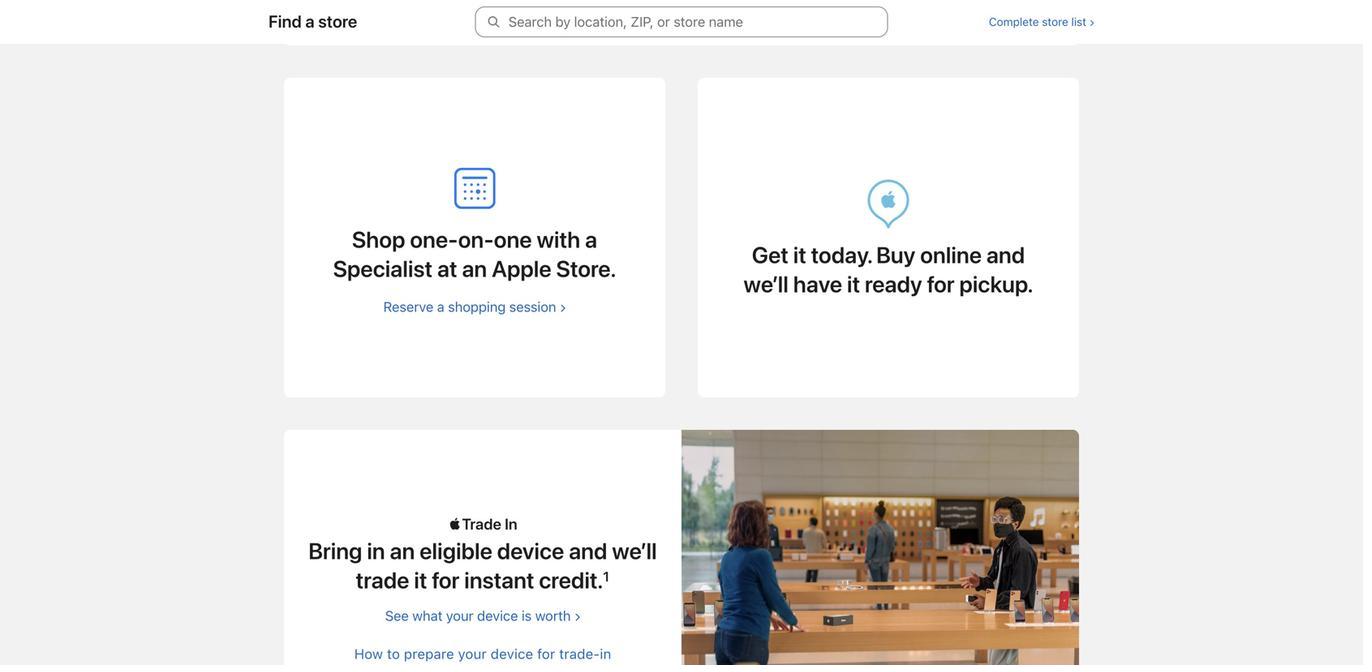 Task type: locate. For each thing, give the bounding box(es) containing it.
it inside bring in an eligible  device and we'll trade it for instant credit.
[[414, 567, 427, 594]]

shopping
[[448, 299, 506, 315]]

see
[[385, 608, 409, 625]]

in
[[367, 538, 385, 565], [600, 646, 611, 663]]

session
[[509, 299, 556, 315]]

trade
[[356, 567, 410, 594]]

device down is
[[491, 646, 533, 663]]

2 vertical spatial it
[[414, 567, 427, 594]]

device inside button
[[491, 646, 533, 663]]

see what your device is worth
[[385, 608, 571, 625]]

an up trade
[[390, 538, 415, 565]]

0 horizontal spatial and
[[569, 538, 608, 565]]

0 horizontal spatial an
[[390, 538, 415, 565]]

reserve
[[383, 299, 434, 315]]

in up trade
[[367, 538, 385, 565]]

0 vertical spatial and
[[987, 242, 1025, 269]]

find a store
[[269, 11, 357, 31]]

for left the trade- on the bottom of page
[[537, 646, 555, 663]]

0 vertical spatial we'll
[[744, 271, 789, 298]]

an right at
[[462, 256, 487, 283]]

worth
[[535, 608, 571, 625]]

and for credit.
[[569, 538, 608, 565]]

complete
[[989, 15, 1039, 29]]

1 vertical spatial in
[[600, 646, 611, 663]]

a right find
[[305, 11, 315, 31]]

online
[[920, 242, 982, 269]]

1 vertical spatial an
[[390, 538, 415, 565]]

at
[[437, 256, 457, 283]]

today.
[[811, 242, 872, 269]]

2 horizontal spatial for
[[927, 271, 955, 298]]

a right with
[[585, 226, 597, 254]]

a for reserve a shopping session
[[437, 299, 444, 315]]

and
[[987, 242, 1025, 269], [569, 538, 608, 565]]

0 vertical spatial your
[[446, 608, 474, 625]]

a
[[305, 11, 315, 31], [585, 226, 597, 254], [437, 299, 444, 315]]

it for bring in an eligible  device and we'll trade it for instant credit.
[[414, 567, 427, 594]]

device left is
[[477, 608, 518, 625]]

0 horizontal spatial we'll
[[612, 538, 657, 565]]

your down see what your device is worth
[[458, 646, 487, 663]]

store
[[318, 11, 357, 31], [1042, 15, 1069, 29]]

it up the what
[[414, 567, 427, 594]]

0 horizontal spatial in
[[367, 538, 385, 565]]

1 vertical spatial a
[[585, 226, 597, 254]]

device down in
[[497, 538, 564, 565]]

shop one-on-one  with a specialist at an apple store.
[[333, 226, 616, 283]]

1 vertical spatial we'll
[[612, 538, 657, 565]]

0 vertical spatial a
[[305, 11, 315, 31]]

list
[[1072, 15, 1087, 29]]

with
[[537, 226, 581, 254]]

how to prepare your device for trade-in button
[[354, 644, 611, 665]]

1 horizontal spatial and
[[987, 242, 1025, 269]]

0 horizontal spatial a
[[305, 11, 315, 31]]

eligible
[[420, 538, 493, 565]]

0 horizontal spatial for
[[432, 567, 460, 594]]

for
[[927, 271, 955, 298], [432, 567, 460, 594], [537, 646, 555, 663]]

one
[[494, 226, 532, 254]]

1 horizontal spatial an
[[462, 256, 487, 283]]

get it today. buy online and we'll have it ready for pickup.
[[744, 242, 1034, 298]]

1 horizontal spatial in
[[600, 646, 611, 663]]

0 horizontal spatial it
[[414, 567, 427, 594]]

how
[[354, 646, 383, 663]]

1 vertical spatial for
[[432, 567, 460, 594]]

for down eligible
[[432, 567, 460, 594]]

your
[[446, 608, 474, 625], [458, 646, 487, 663]]

0 vertical spatial in
[[367, 538, 385, 565]]

an
[[462, 256, 487, 283], [390, 538, 415, 565]]

1 vertical spatial it
[[847, 271, 860, 298]]

0 vertical spatial it
[[794, 242, 807, 269]]

it
[[794, 242, 807, 269], [847, 271, 860, 298], [414, 567, 427, 594]]

we'll inside get it today. buy online and we'll have it ready for pickup.
[[744, 271, 789, 298]]

0 vertical spatial device
[[497, 538, 564, 565]]

and up the 1
[[569, 538, 608, 565]]

bring
[[309, 538, 362, 565]]

complete store list
[[989, 15, 1087, 29]]

2 vertical spatial a
[[437, 299, 444, 315]]

1 horizontal spatial a
[[437, 299, 444, 315]]

it right the get
[[794, 242, 807, 269]]

2 vertical spatial device
[[491, 646, 533, 663]]

for inside bring in an eligible  device and we'll trade it for instant credit.
[[432, 567, 460, 594]]

1 vertical spatial and
[[569, 538, 608, 565]]

in down the 1
[[600, 646, 611, 663]]

and up pickup.
[[987, 242, 1025, 269]]

store right find
[[318, 11, 357, 31]]

your right the what
[[446, 608, 474, 625]]

2 horizontal spatial a
[[585, 226, 597, 254]]

pickup.
[[960, 271, 1034, 298]]

device for your
[[491, 646, 533, 663]]

we'll inside bring in an eligible  device and we'll trade it for instant credit.
[[612, 538, 657, 565]]

and inside get it today. buy online and we'll have it ready for pickup.
[[987, 242, 1025, 269]]

0 horizontal spatial store
[[318, 11, 357, 31]]

and inside bring in an eligible  device and we'll trade it for instant credit.
[[569, 538, 608, 565]]

0 vertical spatial for
[[927, 271, 955, 298]]

we'll
[[744, 271, 789, 298], [612, 538, 657, 565]]

specialist
[[333, 256, 433, 283]]

device
[[497, 538, 564, 565], [477, 608, 518, 625], [491, 646, 533, 663]]

it down today.
[[847, 271, 860, 298]]

1 vertical spatial your
[[458, 646, 487, 663]]

for down online
[[927, 271, 955, 298]]

0 vertical spatial an
[[462, 256, 487, 283]]

2 horizontal spatial it
[[847, 271, 860, 298]]

instant
[[464, 567, 535, 594]]

device inside bring in an eligible  device and we'll trade it for instant credit.
[[497, 538, 564, 565]]

store left list
[[1042, 15, 1069, 29]]

a for find a store
[[305, 11, 315, 31]]

1 horizontal spatial for
[[537, 646, 555, 663]]

1 horizontal spatial we'll
[[744, 271, 789, 298]]

a right reserve
[[437, 299, 444, 315]]

what
[[412, 608, 443, 625]]

2 vertical spatial for
[[537, 646, 555, 663]]



Task type: vqa. For each thing, say whether or not it's contained in the screenshot.
prepare
yes



Task type: describe. For each thing, give the bounding box(es) containing it.
is
[[522, 608, 532, 625]]

get
[[752, 242, 789, 269]]

an inside shop one-on-one  with a specialist at an apple store.
[[462, 256, 487, 283]]

an inside bring in an eligible  device and we'll trade it for instant credit.
[[390, 538, 415, 565]]

reserve a shopping session
[[383, 299, 556, 315]]

1 horizontal spatial store
[[1042, 15, 1069, 29]]

for inside get it today. buy online and we'll have it ready for pickup.
[[927, 271, 955, 298]]

complete store list link
[[989, 15, 1095, 29]]

we'll for get it today. buy online and we'll have it ready for pickup.
[[744, 271, 789, 298]]

in inside how to prepare your device for trade-in button
[[600, 646, 611, 663]]

trade in
[[448, 515, 518, 534]]

1 vertical spatial device
[[477, 608, 518, 625]]

1 horizontal spatial it
[[794, 242, 807, 269]]

find
[[269, 11, 302, 31]]

and for pickup.
[[987, 242, 1025, 269]]

it for get it today. buy online and we'll have it ready for pickup.
[[847, 271, 860, 298]]

for inside button
[[537, 646, 555, 663]]

1
[[603, 569, 610, 585]]

a inside shop one-on-one  with a specialist at an apple store.
[[585, 226, 597, 254]]

one-
[[410, 226, 458, 254]]

your inside button
[[458, 646, 487, 663]]

apple store.
[[492, 256, 616, 283]]

in
[[505, 515, 518, 534]]

have
[[794, 271, 843, 298]]

ready
[[865, 271, 923, 298]]

prepare
[[404, 646, 454, 663]]

shop
[[352, 226, 405, 254]]

after image
[[571, 608, 581, 625]]

find a store button
[[269, 11, 357, 31]]

Find a store text field
[[475, 6, 888, 37]]

trade
[[448, 515, 502, 534]]

in inside bring in an eligible  device and we'll trade it for instant credit.
[[367, 538, 385, 565]]

credit.
[[539, 567, 603, 594]]

to
[[387, 646, 400, 663]]

trade-
[[559, 646, 600, 663]]

see what your device is worth link
[[385, 608, 581, 625]]

buy
[[877, 242, 916, 269]]

after image
[[556, 299, 566, 315]]

device for eligible
[[497, 538, 564, 565]]

bring in an eligible  device and we'll trade it for instant credit.
[[309, 538, 657, 594]]

how to prepare your device for trade-in
[[354, 646, 611, 663]]

reserve a shopping session link
[[383, 299, 566, 315]]

we'll for bring in an eligible  device and we'll trade it for instant credit.
[[612, 538, 657, 565]]

on-
[[458, 226, 494, 254]]



